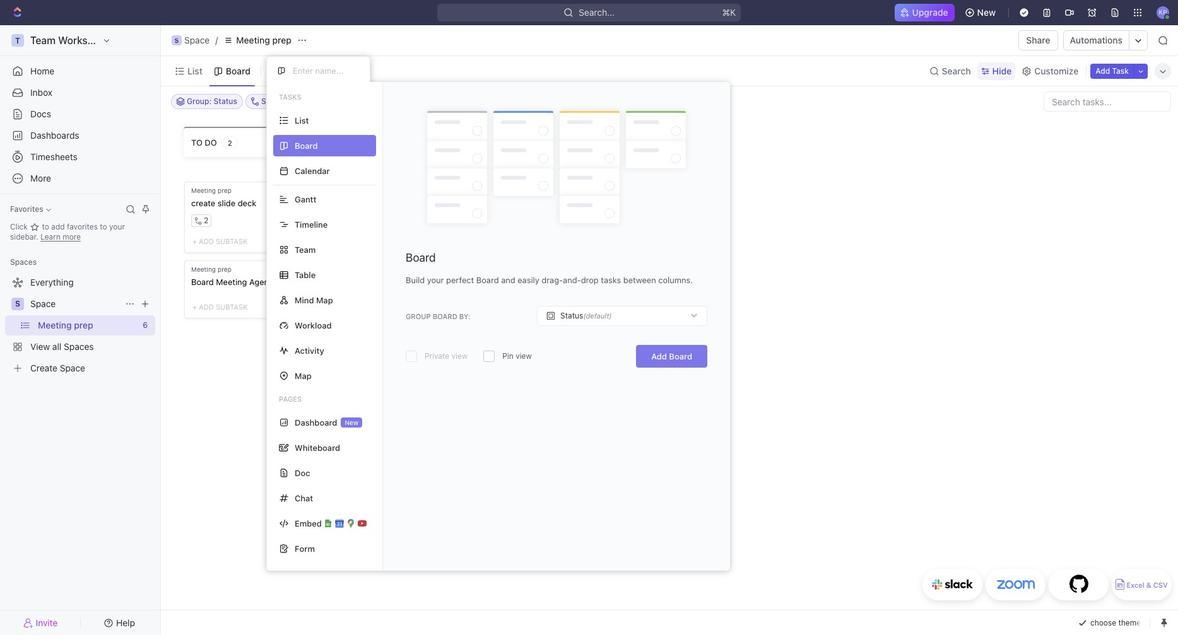 Task type: locate. For each thing, give the bounding box(es) containing it.
1 horizontal spatial map
[[316, 295, 333, 305]]

0 horizontal spatial view
[[452, 352, 468, 361]]

1 horizontal spatial status
[[605, 137, 636, 147]]

1 vertical spatial space
[[30, 299, 56, 309]]

add
[[1096, 66, 1111, 75], [586, 137, 603, 147], [199, 237, 214, 245], [199, 303, 214, 311], [652, 352, 667, 362]]

+ add subtask up "meeting prep board meeting agenda"
[[193, 237, 248, 245]]

0 vertical spatial your
[[109, 222, 125, 232]]

space down spaces
[[30, 299, 56, 309]]

2 down create
[[204, 216, 209, 225]]

docs
[[30, 109, 51, 119]]

prep inside 'meeting prep create slide deck'
[[218, 187, 232, 194]]

share button
[[1019, 30, 1058, 51]]

0 horizontal spatial new
[[345, 419, 359, 427]]

more
[[63, 232, 81, 242]]

dashboard
[[295, 418, 337, 428]]

s inside s space /
[[175, 37, 179, 44]]

0 horizontal spatial map
[[295, 371, 312, 381]]

spaces
[[10, 258, 37, 267]]

board inside "meeting prep board meeting agenda"
[[191, 277, 214, 287]]

customize
[[1035, 65, 1079, 76]]

and
[[501, 275, 516, 285]]

1 vertical spatial +
[[193, 237, 197, 245]]

0 vertical spatial +
[[578, 137, 583, 147]]

new
[[978, 7, 996, 18], [345, 419, 359, 427]]

chat
[[295, 493, 313, 503]]

1 vertical spatial s
[[15, 299, 20, 309]]

meeting for meeting prep create slide deck
[[191, 187, 216, 194]]

to for add
[[42, 222, 49, 232]]

+ add subtask down "meeting prep board meeting agenda"
[[193, 303, 248, 311]]

space inside sidebar navigation
[[30, 299, 56, 309]]

your
[[109, 222, 125, 232], [427, 275, 444, 285]]

share
[[1027, 35, 1051, 45]]

space, , element left /
[[172, 35, 182, 45]]

between
[[624, 275, 656, 285]]

home
[[30, 66, 54, 76]]

1 horizontal spatial view
[[516, 352, 532, 361]]

new inside button
[[978, 7, 996, 18]]

1 subtask from the top
[[216, 237, 248, 245]]

assignees
[[517, 97, 555, 106]]

2 vertical spatial prep
[[218, 266, 232, 273]]

private view
[[425, 352, 468, 361]]

space, , element down spaces
[[11, 298, 24, 311]]

sidebar navigation
[[0, 25, 161, 636]]

meeting
[[236, 35, 270, 45], [191, 187, 216, 194], [191, 266, 216, 273], [216, 277, 247, 287]]

1 vertical spatial 2
[[204, 216, 209, 225]]

0 horizontal spatial hide
[[646, 97, 663, 106]]

hide inside dropdown button
[[993, 65, 1012, 76]]

1 vertical spatial new
[[345, 419, 359, 427]]

create
[[191, 198, 215, 208]]

1 vertical spatial + add subtask
[[193, 303, 248, 311]]

1 vertical spatial prep
[[218, 187, 232, 194]]

s inside navigation
[[15, 299, 20, 309]]

your right the favorites
[[109, 222, 125, 232]]

complete
[[364, 137, 408, 147]]

s space /
[[175, 35, 218, 45]]

docs link
[[5, 104, 155, 124]]

prep for meeting prep board meeting agenda
[[218, 266, 232, 273]]

hide inside button
[[646, 97, 663, 106]]

1 view from the left
[[452, 352, 468, 361]]

to up learn
[[42, 222, 49, 232]]

favorites
[[67, 222, 98, 232]]

1 horizontal spatial your
[[427, 275, 444, 285]]

0 vertical spatial hide
[[993, 65, 1012, 76]]

1 vertical spatial subtask
[[216, 303, 248, 311]]

space link
[[30, 294, 120, 314]]

0 horizontal spatial status
[[561, 311, 584, 321]]

0 horizontal spatial space
[[30, 299, 56, 309]]

by:
[[459, 312, 471, 320]]

learn more link
[[41, 232, 81, 242]]

inbox link
[[5, 83, 155, 103]]

s
[[175, 37, 179, 44], [15, 299, 20, 309]]

2
[[228, 139, 232, 147], [204, 216, 209, 225]]

meeting for meeting prep
[[236, 35, 270, 45]]

1 horizontal spatial hide
[[993, 65, 1012, 76]]

space, , element
[[172, 35, 182, 45], [11, 298, 24, 311]]

0 vertical spatial list
[[188, 65, 203, 76]]

customize button
[[1018, 62, 1083, 80]]

to left do
[[191, 137, 203, 147]]

add board
[[652, 352, 693, 362]]

list down s space /
[[188, 65, 203, 76]]

space left /
[[184, 35, 210, 45]]

0 horizontal spatial 2
[[204, 216, 209, 225]]

workload
[[295, 320, 332, 330]]

+ add status
[[578, 137, 636, 147]]

deck
[[238, 198, 256, 208]]

prep for meeting prep
[[272, 35, 292, 45]]

status
[[605, 137, 636, 147], [561, 311, 584, 321]]

0 vertical spatial s
[[175, 37, 179, 44]]

view for private view
[[452, 352, 468, 361]]

prep for meeting prep create slide deck
[[218, 187, 232, 194]]

pages
[[279, 395, 302, 403]]

to for do
[[191, 137, 203, 147]]

group
[[406, 312, 431, 320]]

whiteboard
[[295, 443, 340, 453]]

0 horizontal spatial space, , element
[[11, 298, 24, 311]]

pin view
[[503, 352, 532, 361]]

1 vertical spatial space, , element
[[11, 298, 24, 311]]

0 vertical spatial subtask
[[216, 237, 248, 245]]

0 horizontal spatial to
[[42, 222, 49, 232]]

1 vertical spatial your
[[427, 275, 444, 285]]

board
[[226, 65, 251, 76], [406, 251, 436, 265], [477, 275, 499, 285], [191, 277, 214, 287], [669, 352, 693, 362]]

invite button
[[5, 615, 76, 632]]

0 horizontal spatial s
[[15, 299, 20, 309]]

doc
[[295, 468, 310, 478]]

1 vertical spatial map
[[295, 371, 312, 381]]

view right the private
[[452, 352, 468, 361]]

0 vertical spatial space, , element
[[172, 35, 182, 45]]

new right dashboard
[[345, 419, 359, 427]]

1 vertical spatial status
[[561, 311, 584, 321]]

1 vertical spatial list
[[295, 115, 309, 125]]

1 horizontal spatial new
[[978, 7, 996, 18]]

1 vertical spatial hide
[[646, 97, 663, 106]]

to right the favorites
[[100, 222, 107, 232]]

new right upgrade
[[978, 7, 996, 18]]

0 vertical spatial + add subtask
[[193, 237, 248, 245]]

map down activity
[[295, 371, 312, 381]]

learn
[[41, 232, 61, 242]]

meeting inside 'meeting prep create slide deck'
[[191, 187, 216, 194]]

1 horizontal spatial s
[[175, 37, 179, 44]]

2 view from the left
[[516, 352, 532, 361]]

subtask
[[216, 237, 248, 245], [216, 303, 248, 311]]

2 horizontal spatial to
[[191, 137, 203, 147]]

add task
[[1096, 66, 1129, 75]]

0 vertical spatial space
[[184, 35, 210, 45]]

board
[[433, 312, 458, 320]]

add
[[51, 222, 65, 232]]

+
[[578, 137, 583, 147], [193, 237, 197, 245], [193, 303, 197, 311]]

subtask down "meeting prep board meeting agenda"
[[216, 303, 248, 311]]

excel & csv link
[[1112, 569, 1172, 601]]

2 right do
[[228, 139, 232, 147]]

mind map
[[295, 295, 333, 305]]

board link
[[223, 62, 251, 80]]

0 vertical spatial new
[[978, 7, 996, 18]]

0
[[419, 139, 423, 147]]

0 horizontal spatial your
[[109, 222, 125, 232]]

0 vertical spatial map
[[316, 295, 333, 305]]

your right build
[[427, 275, 444, 285]]

list down tasks
[[295, 115, 309, 125]]

hide button
[[641, 94, 668, 109]]

mind
[[295, 295, 314, 305]]

subtask up "meeting prep board meeting agenda"
[[216, 237, 248, 245]]

s left /
[[175, 37, 179, 44]]

to
[[191, 137, 203, 147], [42, 222, 49, 232], [100, 222, 107, 232]]

1 horizontal spatial 2
[[228, 139, 232, 147]]

gantt
[[295, 194, 317, 204]]

Search tasks... text field
[[1045, 92, 1171, 111]]

space
[[184, 35, 210, 45], [30, 299, 56, 309]]

agenda
[[249, 277, 278, 287]]

0 vertical spatial prep
[[272, 35, 292, 45]]

view right the 'pin'
[[516, 352, 532, 361]]

0 vertical spatial 2
[[228, 139, 232, 147]]

prep inside "meeting prep board meeting agenda"
[[218, 266, 232, 273]]

to do
[[191, 137, 217, 147]]

s down spaces
[[15, 299, 20, 309]]

dashboards
[[30, 130, 79, 141]]

and-
[[563, 275, 581, 285]]

map right mind
[[316, 295, 333, 305]]

meeting prep link
[[221, 33, 295, 48]]

build
[[406, 275, 425, 285]]



Task type: describe. For each thing, give the bounding box(es) containing it.
add inside add task button
[[1096, 66, 1111, 75]]

timesheets
[[30, 152, 77, 162]]

build your perfect board and easily drag-and-drop tasks between columns.
[[406, 275, 693, 285]]

1 horizontal spatial space
[[184, 35, 210, 45]]

perfect
[[446, 275, 474, 285]]

click
[[10, 222, 30, 232]]

0 horizontal spatial list
[[188, 65, 203, 76]]

automations
[[1070, 35, 1123, 45]]

upgrade
[[913, 7, 949, 18]]

1 horizontal spatial list
[[295, 115, 309, 125]]

slide
[[218, 198, 236, 208]]

favorites button
[[5, 202, 56, 217]]

add task button
[[1091, 63, 1134, 79]]

activity
[[295, 346, 324, 356]]

meeting prep board meeting agenda
[[191, 266, 278, 287]]

hide button
[[978, 62, 1016, 80]]

0 vertical spatial status
[[605, 137, 636, 147]]

invite user image
[[23, 618, 33, 629]]

upgrade link
[[895, 4, 955, 21]]

form
[[295, 544, 315, 554]]

do
[[205, 137, 217, 147]]

2 vertical spatial +
[[193, 303, 197, 311]]

1 horizontal spatial space, , element
[[172, 35, 182, 45]]

embed
[[295, 519, 322, 529]]

view for pin view
[[516, 352, 532, 361]]

team
[[295, 245, 316, 255]]

s for s
[[15, 299, 20, 309]]

1 horizontal spatial to
[[100, 222, 107, 232]]

easily
[[518, 275, 540, 285]]

2 subtask from the top
[[216, 303, 248, 311]]

tasks
[[601, 275, 621, 285]]

sidebar.
[[10, 232, 38, 242]]

s for s space /
[[175, 37, 179, 44]]

search button
[[926, 62, 975, 80]]

search...
[[579, 7, 615, 18]]

calendar
[[295, 166, 330, 176]]

new button
[[960, 3, 1004, 23]]

meeting prep create slide deck
[[191, 187, 256, 208]]

excel
[[1127, 582, 1145, 590]]

1 + add subtask from the top
[[193, 237, 248, 245]]

columns.
[[659, 275, 693, 285]]

task
[[1113, 66, 1129, 75]]

home link
[[5, 61, 155, 81]]

(default)
[[584, 312, 612, 320]]

&
[[1147, 582, 1152, 590]]

to add favorites to your sidebar.
[[10, 222, 125, 242]]

inbox
[[30, 87, 52, 98]]

your inside to add favorites to your sidebar.
[[109, 222, 125, 232]]

table
[[295, 270, 316, 280]]

/
[[215, 35, 218, 45]]

tasks
[[279, 93, 302, 101]]

drag-
[[542, 275, 563, 285]]

search
[[942, 65, 971, 76]]

timeline
[[295, 219, 328, 229]]

Enter name... field
[[292, 65, 360, 76]]

2 + add subtask from the top
[[193, 303, 248, 311]]

automations button
[[1064, 31, 1129, 50]]

csv
[[1154, 582, 1168, 590]]

private
[[425, 352, 450, 361]]

favorites
[[10, 205, 43, 214]]

space, , element inside sidebar navigation
[[11, 298, 24, 311]]

meeting prep
[[236, 35, 292, 45]]

timesheets link
[[5, 147, 155, 167]]

meeting for meeting prep board meeting agenda
[[191, 266, 216, 273]]

pin
[[503, 352, 514, 361]]

excel & csv
[[1127, 582, 1168, 590]]

⌘k
[[722, 7, 736, 18]]

drop
[[581, 275, 599, 285]]

invite
[[36, 618, 58, 628]]

group board by:
[[406, 312, 471, 320]]

assignees button
[[501, 94, 560, 109]]

learn more
[[41, 232, 81, 242]]

status (default)
[[561, 311, 612, 321]]

dashboards link
[[5, 126, 155, 146]]

list link
[[185, 62, 203, 80]]



Task type: vqa. For each thing, say whether or not it's contained in the screenshot.
The And-
yes



